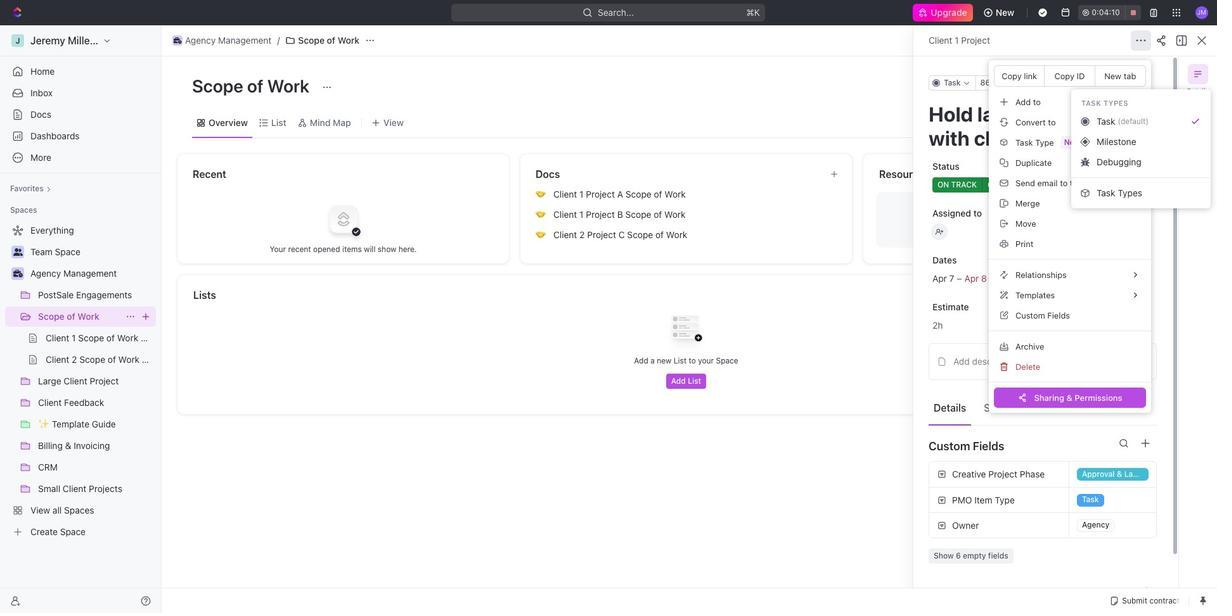 Task type: vqa. For each thing, say whether or not it's contained in the screenshot.
leftmost 'Scope of Work' 'link'
yes



Task type: locate. For each thing, give the bounding box(es) containing it.
types
[[1104, 99, 1129, 107], [1118, 188, 1143, 198]]

type up duplicate
[[1036, 137, 1054, 147]]

🤝
[[536, 190, 546, 199], [536, 210, 546, 219], [536, 230, 546, 240]]

0 horizontal spatial agency
[[30, 268, 61, 279]]

2 vertical spatial list
[[688, 377, 701, 386]]

project left b
[[586, 209, 615, 220]]

send email to task button
[[994, 173, 1147, 193]]

details
[[1187, 87, 1210, 94], [934, 402, 967, 414]]

project left phase
[[989, 469, 1018, 480]]

client 2 project c scope of work
[[554, 230, 688, 240]]

0 horizontal spatial business time image
[[13, 270, 23, 278]]

automations
[[1129, 35, 1182, 46]]

2 copy from the left
[[1055, 71, 1075, 81]]

client left b
[[554, 209, 577, 220]]

custom fields up archive
[[1016, 310, 1070, 321]]

0 vertical spatial 🤝
[[536, 190, 546, 199]]

copy for copy id
[[1055, 71, 1075, 81]]

1 vertical spatial details
[[934, 402, 967, 414]]

agency management inside tree
[[30, 268, 117, 279]]

1 horizontal spatial scope of work link
[[282, 33, 363, 48]]

add
[[1126, 81, 1143, 92], [954, 356, 970, 367], [634, 356, 649, 366], [671, 377, 686, 386]]

1 horizontal spatial custom
[[1016, 310, 1046, 321]]

new tab button
[[1096, 66, 1146, 86]]

0 vertical spatial custom fields
[[1016, 310, 1070, 321]]

custom inside button
[[1016, 310, 1046, 321]]

scope of work inside sidebar navigation
[[38, 311, 99, 322]]

duplicate button
[[994, 153, 1147, 173]]

0 horizontal spatial type
[[995, 495, 1015, 506]]

1 horizontal spatial business time image
[[174, 37, 182, 44]]

task
[[1145, 81, 1164, 92], [1082, 99, 1102, 107], [1097, 116, 1116, 127], [1016, 137, 1033, 147], [1097, 188, 1116, 198]]

1 vertical spatial types
[[1118, 188, 1143, 198]]

task sidebar navigation tab list
[[1185, 64, 1212, 179]]

1 horizontal spatial custom fields
[[1016, 310, 1070, 321]]

types up task (default)
[[1104, 99, 1129, 107]]

1 horizontal spatial type
[[1036, 137, 1054, 147]]

types down debugging button
[[1118, 188, 1143, 198]]

debugging button
[[1077, 152, 1206, 172]]

activity
[[1186, 127, 1211, 135]]

show
[[934, 552, 954, 561]]

send email to task
[[1016, 178, 1087, 188]]

0 vertical spatial agency
[[185, 35, 216, 46]]

1 vertical spatial custom fields
[[929, 440, 1005, 453]]

0 horizontal spatial custom
[[929, 440, 971, 453]]

task types inside button
[[1097, 188, 1143, 198]]

add for add a new list to your space
[[634, 356, 649, 366]]

owner
[[952, 520, 979, 531]]

custom fields up creative
[[929, 440, 1005, 453]]

your recent opened items will show here.
[[270, 244, 417, 254]]

1 up 2
[[580, 209, 584, 220]]

attach
[[1059, 215, 1084, 225]]

lists
[[193, 290, 216, 301]]

here.
[[399, 244, 417, 254]]

tree inside sidebar navigation
[[5, 221, 156, 543]]

2 horizontal spatial new
[[1105, 71, 1122, 81]]

1 vertical spatial 🤝
[[536, 210, 546, 219]]

add inside 'add description' button
[[954, 356, 970, 367]]

2 vertical spatial new
[[1065, 138, 1081, 147]]

creative project phase
[[952, 469, 1045, 480]]

docs link
[[5, 105, 156, 125]]

overview
[[209, 117, 248, 128]]

agency
[[185, 35, 216, 46], [30, 268, 61, 279]]

0 vertical spatial fields
[[1048, 310, 1070, 321]]

custom fields element
[[929, 462, 1157, 564]]

new
[[657, 356, 672, 366]]

1 horizontal spatial list
[[674, 356, 687, 366]]

task (default)
[[1097, 116, 1149, 127]]

scope inside sidebar navigation
[[38, 311, 64, 322]]

0 vertical spatial details
[[1187, 87, 1210, 94]]

0 vertical spatial task types
[[1082, 99, 1129, 107]]

type right item
[[995, 495, 1015, 506]]

1 vertical spatial new
[[1105, 71, 1122, 81]]

business time image
[[174, 37, 182, 44], [13, 270, 23, 278]]

fields inside custom fields dropdown button
[[973, 440, 1005, 453]]

delete button
[[994, 357, 1147, 377]]

3 🤝 from the top
[[536, 230, 546, 240]]

project left a
[[586, 189, 615, 200]]

tree
[[5, 221, 156, 543]]

1 horizontal spatial fields
[[1048, 310, 1070, 321]]

fields up archive button
[[1048, 310, 1070, 321]]

merge button
[[994, 193, 1147, 214]]

client left a
[[554, 189, 577, 200]]

1 horizontal spatial management
[[218, 35, 272, 46]]

copy
[[1002, 71, 1022, 81], [1055, 71, 1075, 81]]

show 6 empty fields
[[934, 552, 1009, 561]]

new for "new" button
[[996, 7, 1015, 18]]

to left your
[[689, 356, 696, 366]]

0 horizontal spatial agency management
[[30, 268, 117, 279]]

0 horizontal spatial docs
[[30, 109, 51, 120]]

custom up archive
[[1016, 310, 1046, 321]]

1 horizontal spatial details
[[1187, 87, 1210, 94]]

copy left id
[[1055, 71, 1075, 81]]

1 vertical spatial scope of work link
[[38, 307, 120, 327]]

0 vertical spatial list
[[271, 117, 287, 128]]

1 vertical spatial agency
[[30, 268, 61, 279]]

0 vertical spatial 1
[[955, 35, 959, 46]]

add down tab at the right of the page
[[1126, 81, 1143, 92]]

a
[[618, 189, 623, 200]]

list
[[271, 117, 287, 128], [674, 356, 687, 366], [688, 377, 701, 386]]

work
[[338, 35, 360, 46], [267, 75, 309, 96], [665, 189, 686, 200], [665, 209, 686, 220], [666, 230, 688, 240], [78, 311, 99, 322]]

no recent items image
[[318, 194, 369, 244]]

tree containing agency management
[[5, 221, 156, 543]]

client for client 1 project
[[929, 35, 953, 46]]

type inside custom fields element
[[995, 495, 1015, 506]]

docs
[[30, 109, 51, 120], [536, 169, 560, 180]]

list down add a new list to your space
[[688, 377, 701, 386]]

add for add task
[[1126, 81, 1143, 92]]

of
[[327, 35, 336, 46], [247, 75, 264, 96], [654, 189, 662, 200], [654, 209, 662, 220], [656, 230, 664, 240], [67, 311, 75, 322]]

1 vertical spatial docs
[[536, 169, 560, 180]]

project down "new" button
[[962, 35, 991, 46]]

add description button
[[933, 352, 1153, 372]]

client 1 project b scope of work
[[554, 209, 686, 220]]

1 horizontal spatial new
[[1065, 138, 1081, 147]]

0 vertical spatial new
[[996, 7, 1015, 18]]

send
[[1016, 178, 1036, 188]]

2 horizontal spatial list
[[688, 377, 701, 386]]

no lists icon. image
[[661, 306, 712, 356]]

client down upgrade link
[[929, 35, 953, 46]]

copy link
[[1002, 71, 1038, 81]]

inbox link
[[5, 83, 156, 103]]

0 horizontal spatial details
[[934, 402, 967, 414]]

to left task
[[1060, 178, 1068, 188]]

recent
[[288, 244, 311, 254]]

2 vertical spatial scope of work
[[38, 311, 99, 322]]

0 horizontal spatial fields
[[973, 440, 1005, 453]]

task types button
[[1077, 183, 1206, 204]]

list left mind
[[271, 117, 287, 128]]

1 vertical spatial task types
[[1097, 188, 1143, 198]]

add down add a new list to your space
[[671, 377, 686, 386]]

task types
[[1082, 99, 1129, 107], [1097, 188, 1143, 198]]

🤝 for client 2 project c scope of work
[[536, 230, 546, 240]]

2
[[580, 230, 585, 240]]

0 horizontal spatial new
[[996, 7, 1015, 18]]

0 vertical spatial business time image
[[174, 37, 182, 44]]

Edit task name text field
[[929, 102, 1157, 151]]

milestone button
[[1077, 132, 1206, 152]]

fields up 'creative project phase'
[[973, 440, 1005, 453]]

1 vertical spatial type
[[995, 495, 1015, 506]]

add for add list
[[671, 377, 686, 386]]

1 vertical spatial 1
[[580, 189, 584, 200]]

attachments button
[[929, 580, 1157, 610]]

debugging
[[1097, 157, 1142, 167]]

tab
[[1124, 71, 1137, 81]]

new up 'duplicate' button at the top right
[[1065, 138, 1081, 147]]

1 vertical spatial business time image
[[13, 270, 23, 278]]

2 vertical spatial 🤝
[[536, 230, 546, 240]]

1 vertical spatial management
[[63, 268, 117, 279]]

new right upgrade
[[996, 7, 1015, 18]]

client
[[929, 35, 953, 46], [554, 189, 577, 200], [554, 209, 577, 220], [554, 230, 577, 240]]

0 horizontal spatial management
[[63, 268, 117, 279]]

sharing & permissions button
[[994, 388, 1147, 408]]

0 vertical spatial docs
[[30, 109, 51, 120]]

add left description
[[954, 356, 970, 367]]

fields
[[1048, 310, 1070, 321], [973, 440, 1005, 453]]

files
[[1012, 215, 1028, 225]]

1 down upgrade
[[955, 35, 959, 46]]

add left a
[[634, 356, 649, 366]]

0 vertical spatial types
[[1104, 99, 1129, 107]]

2 vertical spatial 1
[[580, 209, 584, 220]]

1 vertical spatial fields
[[973, 440, 1005, 453]]

1 horizontal spatial copy
[[1055, 71, 1075, 81]]

business time image inside tree
[[13, 270, 23, 278]]

new left tab at the right of the page
[[1105, 71, 1122, 81]]

client left 2
[[554, 230, 577, 240]]

copy for copy link
[[1002, 71, 1022, 81]]

0 horizontal spatial scope of work link
[[38, 307, 120, 327]]

add inside the add list button
[[671, 377, 686, 386]]

recent
[[193, 169, 226, 180]]

add inside add task button
[[1126, 81, 1143, 92]]

0 horizontal spatial copy
[[1002, 71, 1022, 81]]

dashboards link
[[5, 126, 156, 146]]

client for client 2 project c scope of work
[[554, 230, 577, 240]]

task types down debugging at right
[[1097, 188, 1143, 198]]

2 🤝 from the top
[[536, 210, 546, 219]]

1 vertical spatial custom
[[929, 440, 971, 453]]

client for client 1 project b scope of work
[[554, 209, 577, 220]]

details up activity
[[1187, 87, 1210, 94]]

permissions
[[1075, 393, 1123, 403]]

task types up task (default)
[[1082, 99, 1129, 107]]

1 copy from the left
[[1002, 71, 1022, 81]]

custom up creative
[[929, 440, 971, 453]]

0 horizontal spatial custom fields
[[929, 440, 1005, 453]]

1 vertical spatial agency management
[[30, 268, 117, 279]]

add description
[[954, 356, 1018, 367]]

list right new
[[674, 356, 687, 366]]

1 vertical spatial scope of work
[[192, 75, 313, 96]]

(default)
[[1118, 117, 1149, 126]]

new button
[[978, 3, 1022, 23]]

opened
[[313, 244, 340, 254]]

of inside sidebar navigation
[[67, 311, 75, 322]]

0 horizontal spatial agency management link
[[30, 264, 153, 284]]

sidebar navigation
[[0, 25, 162, 614]]

0 vertical spatial agency management
[[185, 35, 272, 46]]

copy link button
[[995, 66, 1045, 86]]

scope
[[298, 35, 325, 46], [192, 75, 243, 96], [626, 189, 652, 200], [626, 209, 652, 220], [627, 230, 653, 240], [38, 311, 64, 322]]

1 horizontal spatial agency management link
[[169, 33, 275, 48]]

milestone
[[1097, 136, 1137, 147]]

pmo item type
[[952, 495, 1015, 506]]

list inside button
[[688, 377, 701, 386]]

custom
[[1016, 310, 1046, 321], [929, 440, 971, 453]]

docs inside sidebar navigation
[[30, 109, 51, 120]]

1
[[955, 35, 959, 46], [580, 189, 584, 200], [580, 209, 584, 220]]

copy left link
[[1002, 71, 1022, 81]]

spaces
[[10, 205, 37, 215]]

0 vertical spatial custom
[[1016, 310, 1046, 321]]

custom inside dropdown button
[[929, 440, 971, 453]]

1 left a
[[580, 189, 584, 200]]

project right 2
[[587, 230, 616, 240]]

add task button
[[1118, 77, 1172, 97]]

add for add description
[[954, 356, 970, 367]]

add task
[[1126, 81, 1164, 92]]

project for client 2 project c scope of work
[[587, 230, 616, 240]]

0 vertical spatial type
[[1036, 137, 1054, 147]]

1 🤝 from the top
[[536, 190, 546, 199]]

1 horizontal spatial agency
[[185, 35, 216, 46]]

to left drop
[[974, 208, 982, 219]]

agency management
[[185, 35, 272, 46], [30, 268, 117, 279]]

project for client 1 project a scope of work
[[586, 189, 615, 200]]

details inside the task sidebar navigation tab list
[[1187, 87, 1210, 94]]

8686f9yn5 button
[[976, 75, 1027, 91]]

overview link
[[206, 114, 248, 132]]

🤝 for client 1 project a scope of work
[[536, 190, 546, 199]]

details left the subtasks
[[934, 402, 967, 414]]

new for tab
[[1105, 71, 1122, 81]]

fields
[[989, 552, 1009, 561]]

1 horizontal spatial docs
[[536, 169, 560, 180]]



Task type: describe. For each thing, give the bounding box(es) containing it.
add list
[[671, 377, 701, 386]]

automations button
[[1123, 31, 1188, 50]]

list link
[[269, 114, 287, 132]]

duplicate
[[1016, 158, 1052, 168]]

items
[[1078, 402, 1104, 414]]

add a new list to your space
[[634, 356, 739, 366]]

task
[[1070, 178, 1087, 188]]

subtasks button
[[979, 396, 1033, 420]]

project for client 1 project
[[962, 35, 991, 46]]

client for client 1 project a scope of work
[[554, 189, 577, 200]]

work inside sidebar navigation
[[78, 311, 99, 322]]

add list button
[[666, 374, 707, 389]]

0 vertical spatial management
[[218, 35, 272, 46]]

upgrade link
[[913, 4, 973, 22]]

management inside sidebar navigation
[[63, 268, 117, 279]]

resources
[[880, 169, 930, 180]]

print
[[1016, 239, 1034, 249]]

copy id button
[[1045, 66, 1096, 86]]

archive
[[1016, 341, 1045, 352]]

⌘k
[[747, 7, 761, 18]]

resources button
[[879, 167, 1163, 182]]

upgrade
[[931, 7, 967, 18]]

project for client 1 project b scope of work
[[586, 209, 615, 220]]

business time image inside 'agency management' link
[[174, 37, 182, 44]]

subtasks
[[984, 402, 1028, 414]]

copy id
[[1055, 71, 1085, 81]]

action items
[[1046, 402, 1104, 414]]

🤝 for client 1 project b scope of work
[[536, 210, 546, 219]]

custom fields inside custom fields dropdown button
[[929, 440, 1005, 453]]

will
[[364, 244, 376, 254]]

client 1 project a scope of work
[[554, 189, 686, 200]]

to right here
[[1049, 215, 1057, 225]]

pmo
[[952, 495, 972, 506]]

action
[[1046, 402, 1076, 414]]

custom fields inside custom fields button
[[1016, 310, 1070, 321]]

action items button
[[1041, 396, 1110, 420]]

1 for client 1 project a scope of work
[[580, 189, 584, 200]]

&
[[1067, 393, 1073, 403]]

your
[[270, 244, 286, 254]]

inbox
[[30, 88, 53, 98]]

lists button
[[193, 288, 1181, 303]]

1 vertical spatial list
[[674, 356, 687, 366]]

1 for client 1 project
[[955, 35, 959, 46]]

empty
[[963, 552, 986, 561]]

mind
[[310, 117, 331, 128]]

assigned
[[933, 208, 972, 219]]

fields inside custom fields button
[[1048, 310, 1070, 321]]

sharing & permissions
[[1035, 393, 1123, 403]]

drop files here to attach
[[991, 215, 1084, 225]]

drop
[[991, 215, 1009, 225]]

home
[[30, 66, 55, 77]]

b
[[618, 209, 623, 220]]

space
[[716, 356, 739, 366]]

status
[[933, 161, 960, 172]]

assigned to
[[933, 208, 982, 219]]

6
[[956, 552, 961, 561]]

project inside custom fields element
[[989, 469, 1018, 480]]

0 vertical spatial scope of work
[[298, 35, 360, 46]]

agency inside sidebar navigation
[[30, 268, 61, 279]]

creative
[[952, 469, 986, 480]]

1 horizontal spatial agency management
[[185, 35, 272, 46]]

link
[[1024, 71, 1038, 81]]

0 vertical spatial scope of work link
[[282, 33, 363, 48]]

c
[[619, 230, 625, 240]]

1 for client 1 project b scope of work
[[580, 209, 584, 220]]

0:04:10 button
[[1079, 5, 1141, 20]]

phase
[[1020, 469, 1045, 480]]

0 vertical spatial agency management link
[[169, 33, 275, 48]]

0 horizontal spatial list
[[271, 117, 287, 128]]

dashboards
[[30, 131, 80, 141]]

details button
[[929, 396, 972, 420]]

1 vertical spatial agency management link
[[30, 264, 153, 284]]

new tab
[[1105, 71, 1137, 81]]

id
[[1077, 71, 1085, 81]]

description
[[973, 356, 1018, 367]]

favorites button
[[5, 181, 56, 197]]

8686f9yn5
[[981, 78, 1022, 88]]

types inside button
[[1118, 188, 1143, 198]]

sharing
[[1035, 393, 1065, 403]]

home link
[[5, 62, 156, 82]]

details inside button
[[934, 402, 967, 414]]

here
[[1030, 215, 1047, 225]]

/
[[277, 35, 280, 46]]

to inside button
[[1060, 178, 1068, 188]]

bug image
[[1081, 158, 1090, 167]]

email
[[1038, 178, 1058, 188]]

map
[[333, 117, 351, 128]]

mind map
[[310, 117, 351, 128]]

show
[[378, 244, 397, 254]]

estimate
[[933, 302, 969, 313]]

merge
[[1016, 198, 1040, 208]]



